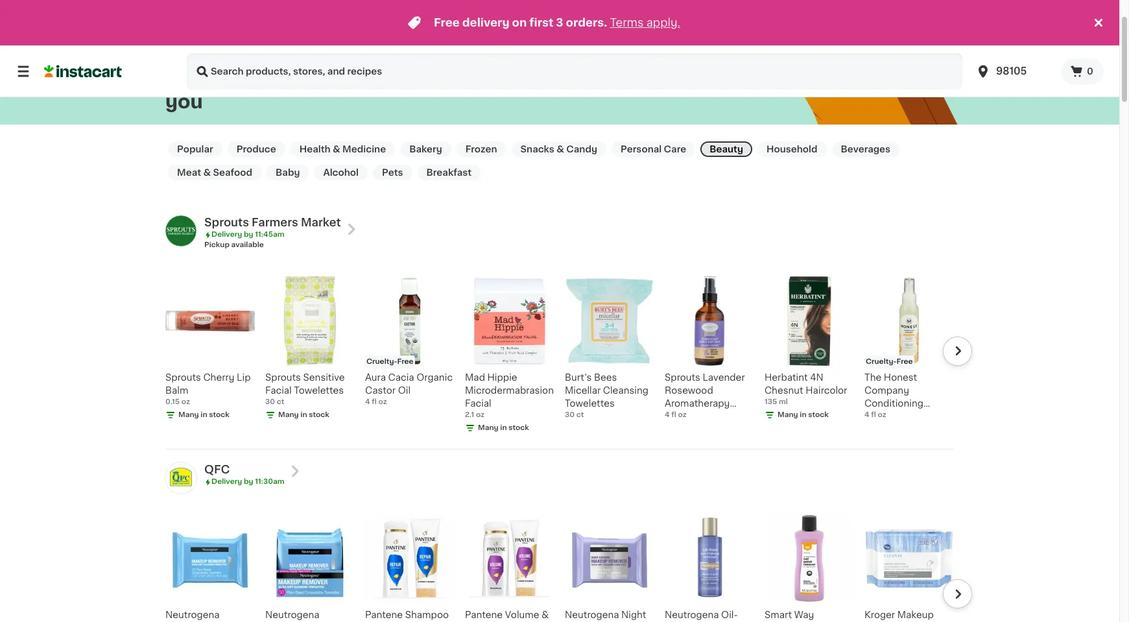 Task type: describe. For each thing, give the bounding box(es) containing it.
many in stock for facial
[[478, 424, 530, 432]]

terms apply. link
[[610, 18, 681, 28]]

qfc image
[[165, 463, 197, 494]]

orders.
[[566, 18, 608, 28]]

way
[[795, 611, 815, 620]]

snacks
[[521, 145, 555, 154]]

first
[[530, 18, 554, 28]]

1 neutrogena link from the left
[[165, 514, 255, 622]]

health
[[300, 145, 331, 154]]

4 inside aura cacia organic castor oil 4 fl oz
[[365, 398, 370, 406]]

farmers
[[252, 217, 298, 228]]

mad hippie microdermabrasion facial 2.1 oz
[[465, 373, 554, 419]]

haircolor
[[806, 386, 848, 395]]

detangler
[[865, 412, 910, 421]]

alcohol link
[[314, 165, 368, 180]]

free for aura cacia organic castor oil
[[398, 358, 414, 365]]

medicine
[[343, 145, 386, 154]]

towelettes inside sprouts sensitive facial towelettes 30 ct
[[294, 386, 344, 395]]

oz up spray
[[679, 411, 687, 419]]

cleansing
[[603, 386, 649, 395]]

organic
[[417, 373, 453, 382]]

many in stock for haircolor
[[778, 411, 829, 419]]

baby
[[276, 168, 300, 177]]

& for health
[[333, 145, 341, 154]]

0 button
[[1062, 58, 1105, 84]]

snacks & candy link
[[512, 141, 607, 157]]

pantene for pantene shampoo
[[365, 611, 403, 620]]

cruelty-free for aura cacia organic castor oil
[[367, 358, 414, 365]]

kroger makeup
[[865, 611, 941, 622]]

delivery
[[463, 18, 510, 28]]

& inside "pantene volume &"
[[542, 611, 549, 620]]

1 98105 button from the left
[[968, 53, 1062, 90]]

terms
[[610, 18, 644, 28]]

2 98105 button from the left
[[976, 53, 1054, 90]]

oil
[[398, 386, 411, 395]]

seafood
[[213, 168, 252, 177]]

micellar
[[565, 386, 601, 395]]

by for 11:30am
[[244, 478, 253, 485]]

health & medicine link
[[291, 141, 395, 157]]

sensitive
[[303, 373, 345, 382]]

pantene shampoo
[[365, 611, 449, 622]]

4 fl oz for room
[[665, 411, 687, 419]]

herbatint
[[765, 373, 808, 382]]

on
[[512, 18, 527, 28]]

30 inside sprouts sensitive facial towelettes 30 ct
[[265, 398, 275, 406]]

alcohol
[[323, 168, 359, 177]]

pickup available
[[204, 241, 264, 249]]

baby link
[[267, 165, 309, 180]]

Search field
[[187, 53, 963, 90]]

burt's bees micellar cleansing towelettes 30 ct
[[565, 373, 649, 419]]

personal
[[621, 145, 662, 154]]

0.15
[[165, 398, 180, 406]]

135
[[765, 398, 778, 406]]

aura cacia organic castor oil 4 fl oz
[[365, 373, 453, 406]]

chesnut
[[765, 386, 804, 395]]

instacart logo image
[[44, 64, 122, 79]]

herbatint 4n chesnut haircolor 135 ml
[[765, 373, 848, 406]]

pickup
[[204, 241, 230, 249]]

11:30am
[[255, 478, 285, 485]]

facial inside mad hippie microdermabrasion facial 2.1 oz
[[465, 399, 492, 408]]

apply.
[[647, 18, 681, 28]]

cruelty- for the honest company conditioning detangler
[[866, 358, 897, 365]]

beauty for beauty
[[710, 145, 744, 154]]

market
[[301, 217, 341, 228]]

spray
[[665, 425, 692, 434]]

honest
[[884, 373, 918, 382]]

the
[[865, 373, 882, 382]]

sprouts for sprouts cherry lip balm 0.15 oz
[[165, 373, 201, 382]]

& inside sprouts lavender rosewood aromatherapy room & body spray
[[695, 412, 702, 421]]

household
[[767, 145, 818, 154]]

1 neutrogena from the left
[[165, 611, 245, 622]]

oz inside "sprouts cherry lip balm 0.15 oz"
[[182, 398, 190, 406]]

oz inside aura cacia organic castor oil 4 fl oz
[[379, 398, 387, 406]]

bakery link
[[401, 141, 452, 157]]

meat
[[177, 168, 201, 177]]

conditioning
[[865, 399, 924, 408]]

pantene volume & link
[[465, 514, 555, 622]]

sprouts cherry lip balm 0.15 oz
[[165, 373, 251, 406]]

sprouts for sprouts sensitive facial towelettes 30 ct
[[265, 373, 301, 382]]

personal care link
[[612, 141, 696, 157]]

products
[[241, 71, 332, 90]]

health & medicine
[[300, 145, 386, 154]]

delivery for delivery by 11:30am
[[212, 478, 242, 485]]

mad
[[465, 373, 485, 382]]

0
[[1088, 67, 1094, 76]]

item carousel region for sprouts farmers market
[[165, 271, 973, 444]]

in for haircolor
[[800, 411, 807, 419]]

grocery
[[361, 71, 439, 90]]

free for the honest company conditioning detangler
[[897, 358, 914, 365]]

shampoo
[[405, 611, 449, 620]]

beauty products at grocery stores near you
[[165, 71, 555, 111]]

at
[[336, 71, 356, 90]]

breakfast link
[[418, 165, 481, 180]]

many in stock for balm
[[178, 411, 230, 419]]

the honest company conditioning detangler
[[865, 373, 924, 421]]

many in stock for towelettes
[[278, 411, 330, 419]]

pantene volume &
[[465, 611, 549, 622]]

neutrogena inside neutrogena oil-
[[665, 611, 719, 620]]

candy
[[567, 145, 598, 154]]

pantene shampoo link
[[365, 514, 455, 622]]

frozen link
[[457, 141, 507, 157]]

4 for conditioning
[[865, 411, 870, 419]]

cherry
[[203, 373, 235, 382]]



Task type: vqa. For each thing, say whether or not it's contained in the screenshot.
the left ct
yes



Task type: locate. For each thing, give the bounding box(es) containing it.
0 horizontal spatial 4
[[365, 398, 370, 406]]

cruelty-
[[367, 358, 398, 365], [866, 358, 897, 365]]

1 horizontal spatial 4 fl oz
[[865, 411, 887, 419]]

cruelty- up the
[[866, 358, 897, 365]]

oz down castor
[[379, 398, 387, 406]]

cruelty-free for the honest company conditioning detangler
[[866, 358, 914, 365]]

4 up spray
[[665, 411, 670, 419]]

castor
[[365, 386, 396, 395]]

neutrogena link
[[165, 514, 255, 622], [265, 514, 355, 622]]

ml
[[779, 398, 788, 406]]

household link
[[758, 141, 827, 157]]

1 horizontal spatial towelettes
[[565, 399, 615, 408]]

0 horizontal spatial free
[[398, 358, 414, 365]]

1 pantene from the left
[[365, 611, 403, 620]]

balm
[[165, 386, 188, 395]]

11:45am
[[255, 231, 285, 238]]

oz right 0.15
[[182, 398, 190, 406]]

item carousel region containing neutrogena
[[147, 509, 973, 622]]

beauty inside "beauty" link
[[710, 145, 744, 154]]

available
[[231, 241, 264, 249]]

many in stock
[[178, 411, 230, 419], [278, 411, 330, 419], [778, 411, 829, 419], [478, 424, 530, 432]]

sprouts up pickup available
[[204, 217, 249, 228]]

1 delivery from the top
[[212, 231, 242, 238]]

oz down conditioning
[[879, 411, 887, 419]]

3 neutrogena from the left
[[565, 611, 620, 620]]

4n
[[811, 373, 824, 382]]

meat & seafood link
[[168, 165, 262, 180]]

1 horizontal spatial beauty
[[710, 145, 744, 154]]

1 horizontal spatial pantene
[[465, 611, 503, 620]]

sprouts up balm
[[165, 373, 201, 382]]

4 fl oz down conditioning
[[865, 411, 887, 419]]

sprouts up rosewood
[[665, 373, 701, 382]]

snacks & candy
[[521, 145, 598, 154]]

0 vertical spatial by
[[244, 231, 253, 238]]

& left candy in the right of the page
[[557, 145, 565, 154]]

many down 0.15
[[178, 411, 199, 419]]

beauty inside beauty products at grocery stores near you
[[165, 71, 237, 90]]

care
[[664, 145, 687, 154]]

pantene left shampoo at the left bottom of the page
[[365, 611, 403, 620]]

stores
[[443, 71, 506, 90]]

many in stock down "sprouts cherry lip balm 0.15 oz"
[[178, 411, 230, 419]]

4 neutrogena from the left
[[665, 611, 719, 620]]

pantene
[[365, 611, 403, 620], [465, 611, 503, 620]]

in down herbatint 4n chesnut haircolor 135 ml
[[800, 411, 807, 419]]

fl
[[372, 398, 377, 406], [672, 411, 677, 419], [872, 411, 877, 419]]

1 vertical spatial 30
[[565, 411, 575, 419]]

sprouts right lip
[[265, 373, 301, 382]]

0 horizontal spatial pantene
[[365, 611, 403, 620]]

0 vertical spatial delivery
[[212, 231, 242, 238]]

0 horizontal spatial 4 fl oz
[[665, 411, 687, 419]]

many down ml
[[778, 411, 799, 419]]

sprouts inside sprouts sensitive facial towelettes 30 ct
[[265, 373, 301, 382]]

fl inside aura cacia organic castor oil 4 fl oz
[[372, 398, 377, 406]]

in for towelettes
[[301, 411, 307, 419]]

cruelty-free up cacia
[[367, 358, 414, 365]]

delivery by 11:30am
[[212, 478, 285, 485]]

& inside snacks & candy 'link'
[[557, 145, 565, 154]]

free delivery on first 3 orders. terms apply.
[[434, 18, 681, 28]]

98105
[[997, 66, 1028, 76]]

0 vertical spatial facial
[[265, 386, 292, 395]]

stock for balm
[[209, 411, 230, 419]]

sprouts farmers market
[[204, 217, 341, 228]]

& inside meat & seafood link
[[203, 168, 211, 177]]

2.1
[[465, 411, 475, 419]]

many down mad hippie microdermabrasion facial 2.1 oz
[[478, 424, 499, 432]]

0 vertical spatial item carousel region
[[165, 271, 973, 444]]

free up cacia
[[398, 358, 414, 365]]

by left 11:30am
[[244, 478, 253, 485]]

by for 11:45am
[[244, 231, 253, 238]]

& right "volume"
[[542, 611, 549, 620]]

lavender
[[703, 373, 746, 382]]

company
[[865, 386, 910, 395]]

2 pantene from the left
[[465, 611, 503, 620]]

kroger makeup link
[[865, 514, 955, 622]]

many for facial
[[478, 424, 499, 432]]

body
[[704, 412, 728, 421]]

sprouts for sprouts lavender rosewood aromatherapy room & body spray
[[665, 373, 701, 382]]

limited time offer region
[[0, 0, 1092, 45]]

cruelty- up the aura
[[367, 358, 398, 365]]

0 horizontal spatial towelettes
[[294, 386, 344, 395]]

stock down sprouts sensitive facial towelettes 30 ct
[[309, 411, 330, 419]]

1 horizontal spatial cruelty-free
[[866, 358, 914, 365]]

neutrogena
[[165, 611, 245, 622], [265, 611, 345, 622], [565, 611, 620, 620], [665, 611, 719, 620]]

oil-
[[722, 611, 738, 620]]

1 horizontal spatial 30
[[565, 411, 575, 419]]

1 cruelty-free from the left
[[367, 358, 414, 365]]

many for haircolor
[[778, 411, 799, 419]]

1 horizontal spatial 4
[[665, 411, 670, 419]]

1 vertical spatial ct
[[577, 411, 584, 419]]

in down mad hippie microdermabrasion facial 2.1 oz
[[501, 424, 507, 432]]

1 vertical spatial towelettes
[[565, 399, 615, 408]]

oz right 2.1 at the left bottom of the page
[[476, 411, 485, 419]]

1 horizontal spatial facial
[[465, 399, 492, 408]]

stock down haircolor
[[809, 411, 829, 419]]

meat & seafood
[[177, 168, 252, 177]]

by
[[244, 231, 253, 238], [244, 478, 253, 485]]

0 horizontal spatial neutrogena link
[[165, 514, 255, 622]]

4 down conditioning
[[865, 411, 870, 419]]

many for balm
[[178, 411, 199, 419]]

& inside health & medicine 'link'
[[333, 145, 341, 154]]

stock for towelettes
[[309, 411, 330, 419]]

item carousel region
[[165, 271, 973, 444], [147, 509, 973, 622]]

1 horizontal spatial cruelty-
[[866, 358, 897, 365]]

1 by from the top
[[244, 231, 253, 238]]

produce
[[237, 145, 276, 154]]

0 vertical spatial towelettes
[[294, 386, 344, 395]]

30 inside burt's bees micellar cleansing towelettes 30 ct
[[565, 411, 575, 419]]

4 down castor
[[365, 398, 370, 406]]

produce link
[[228, 141, 285, 157]]

2 by from the top
[[244, 478, 253, 485]]

0 vertical spatial ct
[[277, 398, 284, 406]]

1 vertical spatial facial
[[465, 399, 492, 408]]

2 neutrogena link from the left
[[265, 514, 355, 622]]

1 cruelty- from the left
[[367, 358, 398, 365]]

towelettes inside burt's bees micellar cleansing towelettes 30 ct
[[565, 399, 615, 408]]

stock for facial
[[509, 424, 530, 432]]

2 horizontal spatial fl
[[872, 411, 877, 419]]

2 delivery from the top
[[212, 478, 242, 485]]

4 for aromatherapy
[[665, 411, 670, 419]]

many down sprouts sensitive facial towelettes 30 ct
[[278, 411, 299, 419]]

fl for aromatherapy
[[672, 411, 677, 419]]

bees
[[594, 373, 618, 382]]

3
[[556, 18, 564, 28]]

in for facial
[[501, 424, 507, 432]]

neutrogena night
[[565, 611, 647, 622]]

4 fl oz up spray
[[665, 411, 687, 419]]

pantene inside "pantene volume &"
[[465, 611, 503, 620]]

& right the health
[[333, 145, 341, 154]]

0 horizontal spatial cruelty-free
[[367, 358, 414, 365]]

item carousel region containing sprouts cherry lip balm
[[165, 271, 973, 444]]

1 4 fl oz from the left
[[665, 411, 687, 419]]

neutrogena night link
[[565, 514, 655, 622]]

towelettes down micellar
[[565, 399, 615, 408]]

1 horizontal spatial fl
[[672, 411, 677, 419]]

qfc
[[204, 465, 230, 475]]

neutrogena oil-
[[665, 611, 749, 622]]

2 horizontal spatial 4
[[865, 411, 870, 419]]

beauty link
[[701, 141, 753, 157]]

& down "aromatherapy"
[[695, 412, 702, 421]]

aromatherapy
[[665, 399, 730, 408]]

near
[[511, 71, 555, 90]]

1 vertical spatial item carousel region
[[147, 509, 973, 622]]

many
[[178, 411, 199, 419], [278, 411, 299, 419], [778, 411, 799, 419], [478, 424, 499, 432]]

beauty for beauty products at grocery stores near you
[[165, 71, 237, 90]]

4 fl oz
[[665, 411, 687, 419], [865, 411, 887, 419]]

0 horizontal spatial ct
[[277, 398, 284, 406]]

free left delivery
[[434, 18, 460, 28]]

beauty right care
[[710, 145, 744, 154]]

ct inside burt's bees micellar cleansing towelettes 30 ct
[[577, 411, 584, 419]]

&
[[333, 145, 341, 154], [557, 145, 565, 154], [203, 168, 211, 177], [695, 412, 702, 421], [542, 611, 549, 620]]

0 horizontal spatial beauty
[[165, 71, 237, 90]]

many in stock down mad hippie microdermabrasion facial 2.1 oz
[[478, 424, 530, 432]]

volume
[[505, 611, 540, 620]]

in down sprouts sensitive facial towelettes 30 ct
[[301, 411, 307, 419]]

stock down "sprouts cherry lip balm 0.15 oz"
[[209, 411, 230, 419]]

night
[[622, 611, 647, 620]]

smart way
[[765, 611, 850, 622]]

delivery up pickup available
[[212, 231, 242, 238]]

breakfast
[[427, 168, 472, 177]]

cruelty- for aura cacia organic castor oil
[[367, 358, 398, 365]]

pantene inside pantene shampoo
[[365, 611, 403, 620]]

cruelty-free up honest
[[866, 358, 914, 365]]

delivery down the qfc
[[212, 478, 242, 485]]

ct
[[277, 398, 284, 406], [577, 411, 584, 419]]

2 cruelty- from the left
[[866, 358, 897, 365]]

beauty up you
[[165, 71, 237, 90]]

neutrogena oil- link
[[665, 514, 755, 622]]

burt's
[[565, 373, 592, 382]]

sprouts inside sprouts lavender rosewood aromatherapy room & body spray
[[665, 373, 701, 382]]

stock down mad hippie microdermabrasion facial 2.1 oz
[[509, 424, 530, 432]]

30
[[265, 398, 275, 406], [565, 411, 575, 419]]

bakery
[[410, 145, 442, 154]]

delivery
[[212, 231, 242, 238], [212, 478, 242, 485]]

frozen
[[466, 145, 497, 154]]

delivery by 11:45am
[[212, 231, 285, 238]]

30 down micellar
[[565, 411, 575, 419]]

neutrogena inside neutrogena night
[[565, 611, 620, 620]]

1 horizontal spatial free
[[434, 18, 460, 28]]

in for balm
[[201, 411, 207, 419]]

0 horizontal spatial facial
[[265, 386, 292, 395]]

delivery for delivery by 11:45am
[[212, 231, 242, 238]]

lip
[[237, 373, 251, 382]]

facial inside sprouts sensitive facial towelettes 30 ct
[[265, 386, 292, 395]]

hippie
[[488, 373, 518, 382]]

1 vertical spatial beauty
[[710, 145, 744, 154]]

0 horizontal spatial 30
[[265, 398, 275, 406]]

1 horizontal spatial neutrogena link
[[265, 514, 355, 622]]

microdermabrasion
[[465, 386, 554, 395]]

sprouts sensitive facial towelettes 30 ct
[[265, 373, 345, 406]]

sprouts for sprouts farmers market
[[204, 217, 249, 228]]

fl down conditioning
[[872, 411, 877, 419]]

0 vertical spatial 30
[[265, 398, 275, 406]]

stock for haircolor
[[809, 411, 829, 419]]

pantene for pantene volume &
[[465, 611, 503, 620]]

facial
[[265, 386, 292, 395], [465, 399, 492, 408]]

2 4 fl oz from the left
[[865, 411, 887, 419]]

sprouts farmers market image
[[165, 215, 197, 247]]

fl up spray
[[672, 411, 677, 419]]

makeup
[[898, 611, 934, 620]]

1 vertical spatial delivery
[[212, 478, 242, 485]]

aura
[[365, 373, 386, 382]]

free up honest
[[897, 358, 914, 365]]

fl for conditioning
[[872, 411, 877, 419]]

in down "sprouts cherry lip balm 0.15 oz"
[[201, 411, 207, 419]]

free inside limited time offer region
[[434, 18, 460, 28]]

towelettes down sensitive
[[294, 386, 344, 395]]

2 horizontal spatial free
[[897, 358, 914, 365]]

30 right "sprouts cherry lip balm 0.15 oz"
[[265, 398, 275, 406]]

& for meat
[[203, 168, 211, 177]]

oz
[[182, 398, 190, 406], [379, 398, 387, 406], [476, 411, 485, 419], [679, 411, 687, 419], [879, 411, 887, 419]]

0 horizontal spatial cruelty-
[[367, 358, 398, 365]]

0 horizontal spatial fl
[[372, 398, 377, 406]]

oz inside mad hippie microdermabrasion facial 2.1 oz
[[476, 411, 485, 419]]

1 horizontal spatial ct
[[577, 411, 584, 419]]

None search field
[[187, 53, 963, 90]]

98105 button
[[968, 53, 1062, 90], [976, 53, 1054, 90]]

popular link
[[168, 141, 222, 157]]

4 fl oz for detangler
[[865, 411, 887, 419]]

many in stock down sprouts sensitive facial towelettes 30 ct
[[278, 411, 330, 419]]

2 cruelty-free from the left
[[866, 358, 914, 365]]

you
[[165, 92, 203, 111]]

sprouts inside "sprouts cherry lip balm 0.15 oz"
[[165, 373, 201, 382]]

smart
[[765, 611, 793, 620]]

fl down castor
[[372, 398, 377, 406]]

2 neutrogena from the left
[[265, 611, 345, 622]]

ct inside sprouts sensitive facial towelettes 30 ct
[[277, 398, 284, 406]]

many in stock down ml
[[778, 411, 829, 419]]

many for towelettes
[[278, 411, 299, 419]]

& right meat
[[203, 168, 211, 177]]

item carousel region for qfc
[[147, 509, 973, 622]]

& for snacks
[[557, 145, 565, 154]]

by up available
[[244, 231, 253, 238]]

pets
[[382, 168, 403, 177]]

pets link
[[373, 165, 412, 180]]

1 vertical spatial by
[[244, 478, 253, 485]]

0 vertical spatial beauty
[[165, 71, 237, 90]]

pantene left "volume"
[[465, 611, 503, 620]]



